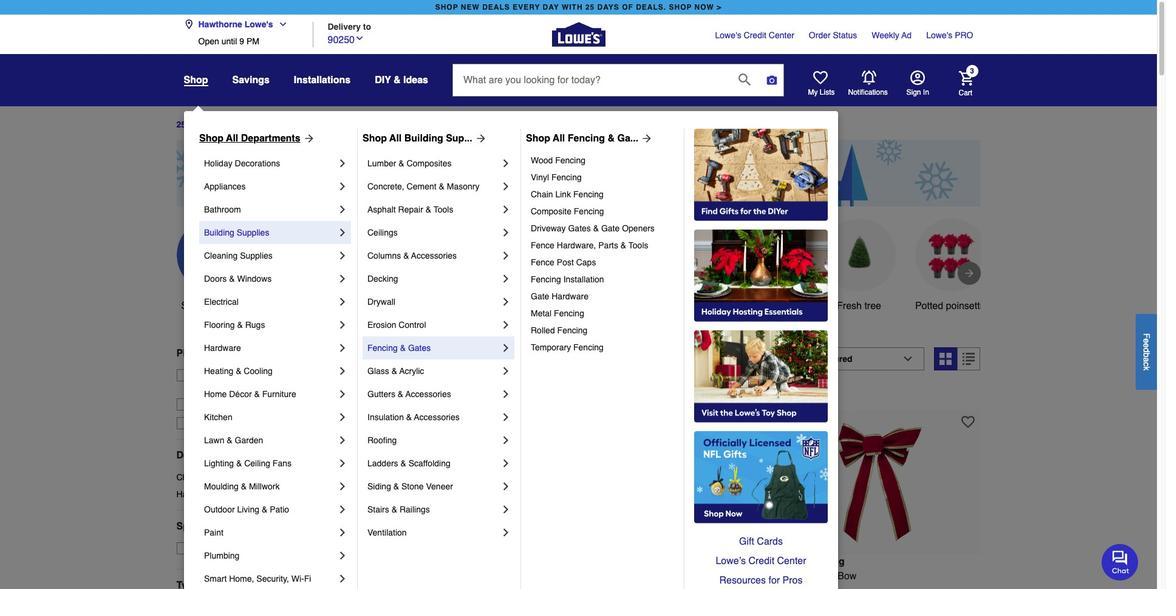Task type: vqa. For each thing, say whether or not it's contained in the screenshot.
products
yes



Task type: describe. For each thing, give the bounding box(es) containing it.
chain link fencing link
[[531, 186, 675, 203]]

deals
[[482, 3, 510, 12]]

& right ladders
[[400, 459, 406, 468]]

ladders & scaffolding
[[367, 459, 450, 468]]

temporary fencing
[[531, 343, 604, 352]]

living for holiday living 8.5-in w red bow
[[816, 556, 845, 567]]

for
[[769, 575, 780, 586]]

chevron right image for lighting & ceiling fans
[[336, 457, 349, 469]]

compare for the 5013254527 element
[[800, 389, 835, 399]]

& down "today"
[[267, 382, 272, 392]]

of
[[211, 120, 219, 130]]

christmas inside 100-count 20.62-ft multicolor incandescent plug-in christmas string lights
[[601, 585, 645, 589]]

shop for shop all fencing & ga...
[[526, 133, 550, 144]]

supplies for cleaning supplies
[[240, 251, 273, 261]]

100-count 20.62-ft multicolor incandescent plug-in christmas string lights
[[567, 571, 753, 589]]

lowe's home improvement lists image
[[813, 70, 827, 85]]

deals.
[[636, 3, 666, 12]]

chevron right image for concrete, cement & masonry
[[500, 180, 512, 193]]

& right décor
[[254, 389, 260, 399]]

lowe's home improvement logo image
[[552, 8, 605, 61]]

2 shop from the left
[[669, 3, 692, 12]]

3
[[970, 67, 974, 76]]

days
[[188, 120, 209, 130]]

all for departments
[[226, 133, 238, 144]]

composites
[[407, 159, 452, 168]]

holiday hosting essentials. image
[[694, 230, 828, 322]]

Search Query text field
[[453, 64, 729, 96]]

stone
[[401, 482, 424, 491]]

resources for pros link
[[694, 571, 828, 589]]

doors & windows
[[204, 274, 272, 284]]

shop all departments link
[[199, 131, 315, 146]]

1 vertical spatial delivery
[[221, 348, 259, 359]]

& right lumber on the top of page
[[399, 159, 404, 168]]

open until 9 pm
[[198, 36, 259, 46]]

& left ceiling
[[236, 459, 242, 468]]

hawthorne for hawthorne lowe's
[[198, 19, 242, 29]]

5013254527 element
[[778, 388, 835, 400]]

doors
[[204, 274, 227, 284]]

chevron right image for cleaning supplies
[[336, 250, 349, 262]]

& right glass
[[392, 366, 397, 376]]

on sale
[[198, 543, 229, 553]]

fencing down vinyl fencing link
[[573, 189, 604, 199]]

chevron right image for ventilation
[[500, 527, 512, 539]]

wood fencing
[[531, 155, 585, 165]]

stores
[[303, 382, 326, 392]]

ladders & scaffolding link
[[367, 452, 500, 475]]

search image
[[738, 73, 751, 85]]

0 horizontal spatial tools
[[434, 205, 453, 214]]

living for outdoor living & patio
[[237, 505, 259, 514]]

lighting & ceiling fans
[[204, 459, 291, 468]]

doors & windows link
[[204, 267, 336, 290]]

lights inside 100-count 20.62-ft multicolor incandescent plug-in christmas string lights
[[675, 585, 701, 589]]

chevron right image for lawn & garden
[[336, 434, 349, 446]]

1 horizontal spatial hardware
[[552, 292, 588, 301]]

& right parts on the right top of page
[[621, 240, 626, 250]]

fast delivery
[[195, 418, 244, 428]]

& right gutters
[[398, 389, 403, 399]]

holiday for holiday living
[[552, 301, 584, 311]]

0 horizontal spatial building
[[204, 228, 234, 237]]

building supplies link
[[204, 221, 336, 244]]

& right repair
[[426, 205, 431, 214]]

chevron right image for columns & accessories
[[500, 250, 512, 262]]

credit for lowe's
[[744, 30, 766, 40]]

stairs
[[367, 505, 389, 514]]

holiday living 8.5-in w red bow
[[778, 556, 857, 582]]

hanging
[[656, 301, 693, 311]]

& right the stairs
[[392, 505, 397, 514]]

2 horizontal spatial arrow right image
[[963, 267, 975, 279]]

location image
[[184, 19, 193, 29]]

fencing inside "link"
[[367, 343, 398, 353]]

lowe's left pro
[[926, 30, 952, 40]]

& left ga...
[[608, 133, 615, 144]]

0 vertical spatial building
[[404, 133, 443, 144]]

hanging decoration
[[652, 301, 697, 326]]

insulation & accessories link
[[367, 406, 500, 429]]

christmas inside holiday living 100-count 20.62-ft white incandescent plug- in christmas string lights
[[367, 585, 411, 589]]

& left rugs on the bottom of page
[[237, 320, 243, 330]]

lowe's down free store pickup today at:
[[238, 382, 264, 392]]

all for fencing
[[553, 133, 565, 144]]

shop for shop
[[184, 75, 208, 86]]

all for deals
[[206, 301, 217, 311]]

holiday for holiday living 8.5-in w red bow
[[778, 556, 813, 567]]

holiday living button
[[546, 219, 619, 313]]

cement
[[407, 182, 436, 191]]

90250
[[328, 34, 355, 45]]

lowe's home improvement cart image
[[959, 71, 973, 85]]

lowe's credit center link
[[694, 551, 828, 571]]

fencing installation
[[531, 275, 604, 284]]

roofing link
[[367, 429, 500, 452]]

my lists link
[[808, 70, 835, 97]]

shop new deals every day with 25 days of deals. shop now > link
[[433, 0, 724, 15]]

my
[[808, 88, 818, 97]]

198 products in holiday decorations
[[357, 353, 601, 370]]

installation
[[563, 275, 604, 284]]

fencing & gates link
[[367, 336, 500, 360]]

shop for shop all departments
[[199, 133, 223, 144]]

1 vertical spatial savings button
[[453, 219, 526, 313]]

0 horizontal spatial in
[[445, 353, 456, 370]]

white inside button
[[754, 301, 779, 311]]

0 horizontal spatial hardware
[[204, 343, 241, 353]]

& right store
[[236, 366, 241, 376]]

link
[[555, 189, 571, 199]]

gates inside "link"
[[408, 343, 431, 353]]

fencing down rolled fencing link
[[573, 343, 604, 352]]

appliances
[[204, 182, 246, 191]]

ft inside holiday living 100-count 20.62-ft white incandescent plug- in christmas string lights
[[432, 571, 438, 582]]

shop all fencing & ga...
[[526, 133, 638, 144]]

d
[[1142, 348, 1151, 352]]

chevron right image for plumbing
[[336, 550, 349, 562]]

notifications
[[848, 88, 888, 97]]

holiday for holiday living 100-count 20.62-ft white incandescent plug- in christmas string lights
[[357, 556, 392, 567]]

rugs
[[245, 320, 265, 330]]

ideas
[[403, 75, 428, 86]]

center for lowe's credit center
[[777, 556, 806, 567]]

lowe's down the >
[[715, 30, 741, 40]]

decorations for holiday decorations
[[235, 159, 280, 168]]

flooring
[[204, 320, 235, 330]]

hardware link
[[204, 336, 336, 360]]

holiday living
[[552, 301, 612, 311]]

of
[[622, 3, 633, 12]]

0 vertical spatial savings
[[232, 75, 270, 86]]

home décor & furniture link
[[204, 383, 336, 406]]

with
[[562, 3, 583, 12]]

grid view image
[[940, 353, 952, 365]]

lowe's up pm
[[245, 19, 273, 29]]

& left patio
[[262, 505, 267, 514]]

lighting & ceiling fans link
[[204, 452, 336, 475]]

cart
[[959, 88, 972, 97]]

& right cement
[[439, 182, 444, 191]]

gate hardware
[[531, 292, 588, 301]]

holiday decorations link
[[204, 152, 336, 175]]

1 horizontal spatial 25
[[585, 3, 595, 12]]

& right "doors"
[[229, 274, 235, 284]]

christmas decorations link
[[176, 471, 337, 483]]

f
[[1142, 333, 1151, 338]]

christmas decorations
[[176, 472, 262, 482]]

1 horizontal spatial tools
[[629, 240, 648, 250]]

& right 'diy'
[[394, 75, 401, 86]]

chevron right image for asphalt repair & tools
[[500, 203, 512, 216]]

chevron right image for heating & cooling
[[336, 365, 349, 377]]

drywall
[[367, 297, 395, 307]]

chat invite button image
[[1102, 544, 1139, 581]]

chevron right image for bathroom
[[336, 203, 349, 216]]

chevron right image for erosion control
[[500, 319, 512, 331]]

stairs & railings
[[367, 505, 430, 514]]

1 heart outline image from the left
[[751, 415, 764, 429]]

cleaning
[[204, 251, 238, 261]]

incandescent inside holiday living 100-count 20.62-ft white incandescent plug- in christmas string lights
[[468, 571, 526, 582]]

chevron right image for lumber & composites
[[500, 157, 512, 169]]

chevron right image for gutters & accessories
[[500, 388, 512, 400]]

1 vertical spatial gate
[[531, 292, 549, 301]]

chevron right image for glass & acrylic
[[500, 365, 512, 377]]

1 shop from the left
[[435, 3, 458, 12]]

ga...
[[617, 133, 638, 144]]

lights inside holiday living 100-count 20.62-ft white incandescent plug- in christmas string lights
[[442, 585, 468, 589]]

lighting
[[204, 459, 234, 468]]

resources
[[719, 575, 766, 586]]

in inside sign in button
[[923, 88, 929, 97]]

fi
[[304, 574, 311, 584]]

& right lawn
[[227, 435, 232, 445]]

pros
[[783, 575, 803, 586]]

special offers button
[[176, 511, 337, 542]]

string inside holiday living 100-count 20.62-ft white incandescent plug- in christmas string lights
[[414, 585, 439, 589]]

erosion
[[367, 320, 396, 330]]

fresh
[[837, 301, 862, 311]]

holiday living 100-count 20.62-ft white incandescent plug- in christmas string lights
[[357, 556, 551, 589]]

in inside holiday living 100-count 20.62-ft white incandescent plug- in christmas string lights
[[357, 585, 365, 589]]

electrical
[[204, 297, 239, 307]]

accessories for insulation & accessories
[[414, 412, 460, 422]]

fencing up gate hardware
[[531, 275, 561, 284]]

glass & acrylic
[[367, 366, 424, 376]]

free
[[195, 370, 212, 380]]

chevron right image for outdoor living & patio
[[336, 503, 349, 516]]

lowe's home improvement account image
[[910, 70, 925, 85]]

chevron down image
[[355, 33, 364, 43]]

8.5-
[[778, 571, 795, 582]]

wi-
[[291, 574, 304, 584]]

fence for fence hardware, parts & tools
[[531, 240, 554, 250]]

chevron right image for appliances
[[336, 180, 349, 193]]

sign in
[[906, 88, 929, 97]]

now
[[695, 3, 714, 12]]

2 vertical spatial delivery
[[214, 418, 244, 428]]

shop for shop all building sup...
[[363, 133, 387, 144]]

products
[[385, 353, 441, 370]]

chevron right image for roofing
[[500, 434, 512, 446]]

2 e from the top
[[1142, 343, 1151, 348]]

roofing
[[367, 435, 397, 445]]

& left millwork
[[241, 482, 247, 491]]



Task type: locate. For each thing, give the bounding box(es) containing it.
0 horizontal spatial 25
[[176, 120, 186, 130]]

fencing up temporary fencing
[[557, 326, 588, 335]]

0 horizontal spatial arrow right image
[[300, 132, 315, 145]]

1 vertical spatial fence
[[531, 257, 554, 267]]

siding
[[367, 482, 391, 491]]

0 vertical spatial departments
[[241, 133, 300, 144]]

all inside shop all deals button
[[206, 301, 217, 311]]

2 compare from the left
[[800, 389, 835, 399]]

1 incandescent from the left
[[468, 571, 526, 582]]

chevron right image
[[336, 157, 349, 169], [336, 180, 349, 193], [500, 180, 512, 193], [336, 203, 349, 216], [500, 250, 512, 262], [336, 319, 349, 331], [500, 319, 512, 331], [336, 411, 349, 423], [500, 411, 512, 423], [336, 457, 349, 469], [336, 480, 349, 493], [336, 503, 349, 516], [336, 550, 349, 562], [336, 573, 349, 585]]

1001813120 element
[[357, 388, 414, 400]]

1 horizontal spatial gates
[[568, 223, 591, 233]]

arrow right image for shop all departments
[[300, 132, 315, 145]]

0 vertical spatial shop
[[184, 75, 208, 86]]

asphalt repair & tools link
[[367, 198, 500, 221]]

0 horizontal spatial savings button
[[232, 69, 270, 91]]

shop down "25 days of deals"
[[199, 133, 223, 144]]

chevron right image for smart home, security, wi-fi
[[336, 573, 349, 585]]

chevron right image for stairs & railings
[[500, 503, 512, 516]]

0 vertical spatial hardware
[[552, 292, 588, 301]]

all up flooring
[[206, 301, 217, 311]]

list view image
[[963, 353, 975, 365]]

composite fencing link
[[531, 203, 675, 220]]

columns
[[367, 251, 401, 261]]

2 incandescent from the left
[[695, 571, 753, 582]]

order status
[[809, 30, 857, 40]]

0 vertical spatial in
[[445, 353, 456, 370]]

0 horizontal spatial 20.62-
[[405, 571, 432, 582]]

plug- inside 100-count 20.62-ft multicolor incandescent plug-in christmas string lights
[[567, 585, 590, 589]]

0 vertical spatial gates
[[568, 223, 591, 233]]

credit for lowe's
[[748, 556, 774, 567]]

1 horizontal spatial savings button
[[453, 219, 526, 313]]

0 vertical spatial white
[[754, 301, 779, 311]]

bow
[[838, 571, 857, 582]]

lowe's pro
[[926, 30, 973, 40]]

all inside shop all departments link
[[226, 133, 238, 144]]

0 vertical spatial gate
[[601, 223, 620, 233]]

gates up products
[[408, 343, 431, 353]]

0 vertical spatial 25
[[585, 3, 595, 12]]

living inside holiday living 8.5-in w red bow
[[816, 556, 845, 567]]

1 horizontal spatial christmas
[[367, 585, 411, 589]]

chevron right image for fencing & gates
[[500, 342, 512, 354]]

0 vertical spatial delivery
[[328, 22, 361, 31]]

100- inside holiday living 100-count 20.62-ft white incandescent plug- in christmas string lights
[[357, 571, 376, 582]]

camera image
[[766, 74, 778, 86]]

hawthorne for hawthorne lowe's & nearby stores
[[195, 382, 236, 392]]

delivery up lawn & garden
[[214, 418, 244, 428]]

center inside the lowe's credit center link
[[777, 556, 806, 567]]

arrow right image for shop all building sup...
[[472, 132, 487, 145]]

living down ventilation
[[394, 556, 423, 567]]

fencing up vinyl fencing
[[555, 155, 585, 165]]

red
[[817, 571, 835, 582]]

0 vertical spatial credit
[[744, 30, 766, 40]]

25 left days at left top
[[176, 120, 186, 130]]

hardware down flooring
[[204, 343, 241, 353]]

1 horizontal spatial savings
[[473, 301, 507, 311]]

1 horizontal spatial ft
[[643, 571, 648, 582]]

shop left "electrical"
[[181, 301, 204, 311]]

1 horizontal spatial in
[[795, 571, 803, 582]]

decorations
[[235, 159, 280, 168], [517, 353, 601, 370], [217, 472, 262, 482], [217, 489, 262, 499]]

bathroom
[[204, 205, 241, 214]]

all
[[226, 133, 238, 144], [389, 133, 402, 144], [553, 133, 565, 144], [206, 301, 217, 311]]

decorations down temporary fencing
[[517, 353, 601, 370]]

moulding & millwork
[[204, 482, 280, 491]]

1 vertical spatial supplies
[[240, 251, 273, 261]]

delivery up heating & cooling
[[221, 348, 259, 359]]

1 vertical spatial deals
[[220, 301, 244, 311]]

string down ventilation link
[[414, 585, 439, 589]]

2 horizontal spatial in
[[923, 88, 929, 97]]

chevron right image for insulation & accessories
[[500, 411, 512, 423]]

1 shop from the left
[[199, 133, 223, 144]]

chevron right image
[[500, 157, 512, 169], [500, 203, 512, 216], [336, 227, 349, 239], [500, 227, 512, 239], [336, 250, 349, 262], [336, 273, 349, 285], [500, 273, 512, 285], [336, 296, 349, 308], [500, 296, 512, 308], [336, 342, 349, 354], [500, 342, 512, 354], [336, 365, 349, 377], [500, 365, 512, 377], [336, 388, 349, 400], [500, 388, 512, 400], [336, 434, 349, 446], [500, 434, 512, 446], [500, 457, 512, 469], [500, 480, 512, 493], [500, 503, 512, 516], [336, 527, 349, 539], [500, 527, 512, 539]]

1 vertical spatial accessories
[[405, 389, 451, 399]]

living for holiday living
[[587, 301, 612, 311]]

1 lights from the left
[[442, 585, 468, 589]]

w
[[805, 571, 814, 582]]

20.62- inside holiday living 100-count 20.62-ft white incandescent plug- in christmas string lights
[[405, 571, 432, 582]]

1 horizontal spatial departments
[[241, 133, 300, 144]]

chevron right image for decking
[[500, 273, 512, 285]]

2 heart outline image from the left
[[962, 415, 975, 429]]

fencing up driveway gates & gate openers
[[574, 206, 604, 216]]

credit up search image
[[744, 30, 766, 40]]

shop
[[435, 3, 458, 12], [669, 3, 692, 12]]

heating & cooling
[[204, 366, 273, 376]]

lowe's credit center
[[715, 30, 794, 40]]

lights down ventilation link
[[442, 585, 468, 589]]

chevron right image for drywall
[[500, 296, 512, 308]]

ceilings link
[[367, 221, 500, 244]]

0 horizontal spatial 100-
[[357, 571, 376, 582]]

shop for shop all deals
[[181, 301, 204, 311]]

2 count from the left
[[587, 571, 613, 582]]

incandescent inside 100-count 20.62-ft multicolor incandescent plug-in christmas string lights
[[695, 571, 753, 582]]

kitchen
[[204, 412, 232, 422]]

plug-
[[528, 571, 551, 582], [567, 585, 590, 589]]

2 ft from the left
[[643, 571, 648, 582]]

1 e from the top
[[1142, 338, 1151, 343]]

accessories for gutters & accessories
[[405, 389, 451, 399]]

chevron right image for doors & windows
[[336, 273, 349, 285]]

ceiling
[[244, 459, 270, 468]]

gates up hardware,
[[568, 223, 591, 233]]

fencing inside 'link'
[[555, 155, 585, 165]]

outdoor living & patio
[[204, 505, 289, 514]]

building up cleaning
[[204, 228, 234, 237]]

0 horizontal spatial plug-
[[528, 571, 551, 582]]

decorations down shop all departments link
[[235, 159, 280, 168]]

departments inside 'element'
[[176, 450, 236, 461]]

1 horizontal spatial shop
[[363, 133, 387, 144]]

temporary fencing link
[[531, 339, 675, 356]]

decking link
[[367, 267, 500, 290]]

tools down "concrete, cement & masonry" link
[[434, 205, 453, 214]]

1 horizontal spatial 100-
[[567, 571, 587, 582]]

0 horizontal spatial shop
[[435, 3, 458, 12]]

in inside holiday living 8.5-in w red bow
[[795, 571, 803, 582]]

1 horizontal spatial pickup
[[237, 370, 263, 380]]

pickup up free
[[176, 348, 208, 359]]

1 vertical spatial hawthorne
[[195, 382, 236, 392]]

lists
[[820, 88, 835, 97]]

living
[[587, 301, 612, 311], [237, 505, 259, 514], [394, 556, 423, 567], [816, 556, 845, 567]]

chevron right image for flooring & rugs
[[336, 319, 349, 331]]

all up lumber on the top of page
[[389, 133, 402, 144]]

chevron right image for moulding & millwork
[[336, 480, 349, 493]]

plumbing
[[204, 551, 240, 561]]

2 string from the left
[[647, 585, 673, 589]]

fence post caps link
[[531, 254, 675, 271]]

erosion control link
[[367, 313, 500, 336]]

accessories
[[411, 251, 457, 261], [405, 389, 451, 399], [414, 412, 460, 422]]

arrow right image
[[638, 132, 653, 145]]

to
[[363, 22, 371, 31]]

100- inside 100-count 20.62-ft multicolor incandescent plug-in christmas string lights
[[567, 571, 587, 582]]

concrete, cement & masonry link
[[367, 175, 500, 198]]

e up the d
[[1142, 338, 1151, 343]]

diy & ideas
[[375, 75, 428, 86]]

arrow right image up holiday decorations link
[[300, 132, 315, 145]]

count inside 100-count 20.62-ft multicolor incandescent plug-in christmas string lights
[[587, 571, 613, 582]]

1 horizontal spatial incandescent
[[695, 571, 753, 582]]

count
[[376, 571, 402, 582], [587, 571, 613, 582]]

& up products
[[400, 343, 406, 353]]

2 100- from the left
[[567, 571, 587, 582]]

0 vertical spatial savings button
[[232, 69, 270, 91]]

arrow right image
[[300, 132, 315, 145], [472, 132, 487, 145], [963, 267, 975, 279]]

in left 'w'
[[795, 571, 803, 582]]

ft inside 100-count 20.62-ft multicolor incandescent plug-in christmas string lights
[[643, 571, 648, 582]]

compare for 1001813120 element
[[379, 389, 414, 399]]

heating
[[204, 366, 233, 376]]

& left stone
[[393, 482, 399, 491]]

count inside holiday living 100-count 20.62-ft white incandescent plug- in christmas string lights
[[376, 571, 402, 582]]

1 horizontal spatial gate
[[601, 223, 620, 233]]

0 horizontal spatial departments
[[176, 450, 236, 461]]

1 fence from the top
[[531, 240, 554, 250]]

1 string from the left
[[414, 585, 439, 589]]

supplies up the windows
[[240, 251, 273, 261]]

center inside the lowe's credit center link
[[769, 30, 794, 40]]

shop button
[[184, 74, 208, 86]]

e up b
[[1142, 343, 1151, 348]]

in up gutters & accessories link
[[445, 353, 456, 370]]

shop all building sup... link
[[363, 131, 487, 146]]

0 horizontal spatial string
[[414, 585, 439, 589]]

1 vertical spatial hardware
[[204, 343, 241, 353]]

decorations for christmas decorations
[[217, 472, 262, 482]]

20.62- down ventilation link
[[405, 571, 432, 582]]

0 vertical spatial tools
[[434, 205, 453, 214]]

0 vertical spatial supplies
[[237, 228, 269, 237]]

special offers
[[176, 521, 242, 532]]

0 horizontal spatial in
[[357, 585, 365, 589]]

0 horizontal spatial ft
[[432, 571, 438, 582]]

0 horizontal spatial shop
[[199, 133, 223, 144]]

1 vertical spatial in
[[795, 571, 803, 582]]

my lists
[[808, 88, 835, 97]]

lowe's home improvement notification center image
[[861, 70, 876, 85]]

visit the lowe's toy shop. image
[[694, 330, 828, 423]]

shop up 'wood'
[[526, 133, 550, 144]]

fencing up 198
[[367, 343, 398, 353]]

pickup up hawthorne lowe's & nearby stores
[[237, 370, 263, 380]]

supplies up the cleaning supplies
[[237, 228, 269, 237]]

chevron right image for siding & stone veneer
[[500, 480, 512, 493]]

pro
[[955, 30, 973, 40]]

living for holiday living 100-count 20.62-ft white incandescent plug- in christmas string lights
[[394, 556, 423, 567]]

1 vertical spatial 25
[[176, 120, 186, 130]]

0 horizontal spatial gate
[[531, 292, 549, 301]]

deals right the of at the top left
[[221, 120, 244, 130]]

wood fencing link
[[531, 152, 675, 169]]

living inside outdoor living & patio link
[[237, 505, 259, 514]]

2 shop from the left
[[363, 133, 387, 144]]

1 horizontal spatial count
[[587, 571, 613, 582]]

ft left multicolor
[[643, 571, 648, 582]]

0 horizontal spatial white
[[440, 571, 465, 582]]

fencing up wood fencing 'link'
[[568, 133, 605, 144]]

savings down pm
[[232, 75, 270, 86]]

20.62- left multicolor
[[616, 571, 643, 582]]

hawthorne up open until 9 pm
[[198, 19, 242, 29]]

appliances link
[[204, 175, 336, 198]]

lawn
[[204, 435, 224, 445]]

1 horizontal spatial in
[[590, 585, 598, 589]]

1 vertical spatial credit
[[748, 556, 774, 567]]

sale
[[212, 543, 229, 553]]

building up composites
[[404, 133, 443, 144]]

in inside 100-count 20.62-ft multicolor incandescent plug-in christmas string lights
[[590, 585, 598, 589]]

every
[[513, 3, 540, 12]]

living up 'red' on the bottom right
[[816, 556, 845, 567]]

supplies for building supplies
[[237, 228, 269, 237]]

all for building
[[389, 133, 402, 144]]

holiday inside holiday living 8.5-in w red bow
[[778, 556, 813, 567]]

string down multicolor
[[647, 585, 673, 589]]

holiday inside holiday living 100-count 20.62-ft white incandescent plug- in christmas string lights
[[357, 556, 392, 567]]

lowe's credit center link
[[715, 29, 794, 41]]

accessories for columns & accessories
[[411, 251, 457, 261]]

white inside holiday living 100-count 20.62-ft white incandescent plug- in christmas string lights
[[440, 571, 465, 582]]

hardware,
[[557, 240, 596, 250]]

0 vertical spatial fence
[[531, 240, 554, 250]]

ft down ventilation link
[[432, 571, 438, 582]]

officially licensed n f l gifts. shop now. image
[[694, 431, 828, 523]]

savings inside button
[[473, 301, 507, 311]]

0 horizontal spatial incandescent
[[468, 571, 526, 582]]

insulation
[[367, 412, 404, 422]]

1 100- from the left
[[357, 571, 376, 582]]

arrow right image inside shop all departments link
[[300, 132, 315, 145]]

1 20.62- from the left
[[405, 571, 432, 582]]

holiday inside button
[[552, 301, 584, 311]]

string inside 100-count 20.62-ft multicolor incandescent plug-in christmas string lights
[[647, 585, 673, 589]]

1 vertical spatial white
[[440, 571, 465, 582]]

tools down 'openers'
[[629, 240, 648, 250]]

1 ft from the left
[[432, 571, 438, 582]]

center for lowe's credit center
[[769, 30, 794, 40]]

0 horizontal spatial lights
[[442, 585, 468, 589]]

20.62- inside 100-count 20.62-ft multicolor incandescent plug-in christmas string lights
[[616, 571, 643, 582]]

3 shop from the left
[[526, 133, 550, 144]]

1 horizontal spatial 20.62-
[[616, 571, 643, 582]]

fresh tree button
[[823, 219, 895, 313]]

& inside "link"
[[400, 343, 406, 353]]

0 horizontal spatial christmas
[[176, 472, 215, 482]]

compare inside 1001813120 element
[[379, 389, 414, 399]]

None search field
[[452, 64, 784, 107]]

decking
[[367, 274, 398, 284]]

poinsettia
[[946, 301, 988, 311]]

1 vertical spatial tools
[[629, 240, 648, 250]]

compare inside the 5013254527 element
[[800, 389, 835, 399]]

1 vertical spatial pickup
[[237, 370, 263, 380]]

1 horizontal spatial plug-
[[567, 585, 590, 589]]

1 horizontal spatial building
[[404, 133, 443, 144]]

cooling
[[244, 366, 273, 376]]

hawthorne down store
[[195, 382, 236, 392]]

all down "25 days of deals"
[[226, 133, 238, 144]]

accessories down gutters & accessories link
[[414, 412, 460, 422]]

flooring & rugs link
[[204, 313, 336, 336]]

1 horizontal spatial arrow right image
[[472, 132, 487, 145]]

0 vertical spatial accessories
[[411, 251, 457, 261]]

holiday for holiday decorations
[[204, 159, 232, 168]]

deals inside button
[[220, 301, 244, 311]]

parts
[[598, 240, 618, 250]]

0 horizontal spatial pickup
[[176, 348, 208, 359]]

plug- inside holiday living 100-count 20.62-ft white incandescent plug- in christmas string lights
[[528, 571, 551, 582]]

accessories down the ceilings link
[[411, 251, 457, 261]]

accessories down glass & acrylic link
[[405, 389, 451, 399]]

hawthorne lowe's button
[[184, 12, 292, 36]]

in
[[923, 88, 929, 97], [357, 585, 365, 589], [590, 585, 598, 589]]

shop all building sup...
[[363, 133, 472, 144]]

1 count from the left
[[376, 571, 402, 582]]

0 vertical spatial pickup
[[176, 348, 208, 359]]

1 horizontal spatial lights
[[675, 585, 701, 589]]

chevron right image for electrical
[[336, 296, 349, 308]]

chevron right image for kitchen
[[336, 411, 349, 423]]

new
[[461, 3, 480, 12]]

masonry
[[447, 182, 479, 191]]

1 horizontal spatial string
[[647, 585, 673, 589]]

fencing up chain link fencing
[[551, 172, 582, 182]]

chevron right image for hardware
[[336, 342, 349, 354]]

chevron right image for home décor & furniture
[[336, 388, 349, 400]]

cards
[[757, 536, 783, 547]]

all up wood fencing
[[553, 133, 565, 144]]

shop inside button
[[181, 301, 204, 311]]

2 horizontal spatial christmas
[[601, 585, 645, 589]]

0 horizontal spatial compare
[[379, 389, 414, 399]]

potted poinsettia button
[[915, 219, 988, 313]]

ladders
[[367, 459, 398, 468]]

0 vertical spatial deals
[[221, 120, 244, 130]]

center up 8.5-
[[777, 556, 806, 567]]

0 horizontal spatial count
[[376, 571, 402, 582]]

chevron down image
[[273, 19, 288, 29]]

shop up lumber on the top of page
[[363, 133, 387, 144]]

sign
[[906, 88, 921, 97]]

2 vertical spatial accessories
[[414, 412, 460, 422]]

0 horizontal spatial savings
[[232, 75, 270, 86]]

1 vertical spatial building
[[204, 228, 234, 237]]

decorations for hanukkah decorations
[[217, 489, 262, 499]]

departments down lawn
[[176, 450, 236, 461]]

1 horizontal spatial shop
[[669, 3, 692, 12]]

2 lights from the left
[[675, 585, 701, 589]]

1 vertical spatial savings
[[473, 301, 507, 311]]

25
[[585, 3, 595, 12], [176, 120, 186, 130]]

1 compare from the left
[[379, 389, 414, 399]]

on
[[198, 543, 210, 553]]

& right columns
[[403, 251, 409, 261]]

living up rolled fencing link
[[587, 301, 612, 311]]

rolled fencing link
[[531, 322, 675, 339]]

chevron right image for paint
[[336, 527, 349, 539]]

1 horizontal spatial heart outline image
[[962, 415, 975, 429]]

chevron right image for ceilings
[[500, 227, 512, 239]]

patio
[[270, 505, 289, 514]]

& up heating
[[211, 348, 218, 359]]

1 vertical spatial center
[[777, 556, 806, 567]]

gate up the metal
[[531, 292, 549, 301]]

shop down open
[[184, 75, 208, 86]]

lowe's
[[245, 19, 273, 29], [715, 30, 741, 40], [926, 30, 952, 40], [238, 382, 264, 392]]

store
[[214, 370, 235, 380]]

shop left new
[[435, 3, 458, 12]]

chevron right image for building supplies
[[336, 227, 349, 239]]

living inside holiday living 100-count 20.62-ft white incandescent plug- in christmas string lights
[[394, 556, 423, 567]]

all inside shop all building sup... link
[[389, 133, 402, 144]]

fence
[[531, 240, 554, 250], [531, 257, 554, 267]]

departments element
[[176, 449, 337, 461]]

1 vertical spatial shop
[[181, 301, 204, 311]]

fence left post
[[531, 257, 554, 267]]

2 fence from the top
[[531, 257, 554, 267]]

& up fence hardware, parts & tools
[[593, 223, 599, 233]]

supplies
[[237, 228, 269, 237], [240, 251, 273, 261]]

arrow right image up masonry
[[472, 132, 487, 145]]

fresh tree
[[837, 301, 881, 311]]

home,
[[229, 574, 254, 584]]

25 days of deals. shop new deals every day. while supplies last. image
[[176, 140, 980, 206]]

25 right with
[[585, 3, 595, 12]]

wood
[[531, 155, 553, 165]]

departments up holiday decorations link
[[241, 133, 300, 144]]

gate up parts on the right top of page
[[601, 223, 620, 233]]

living inside holiday living button
[[587, 301, 612, 311]]

arrow right image up "poinsettia"
[[963, 267, 975, 279]]

2 horizontal spatial shop
[[526, 133, 550, 144]]

1 vertical spatial departments
[[176, 450, 236, 461]]

find gifts for the diyer. image
[[694, 129, 828, 221]]

0 horizontal spatial gates
[[408, 343, 431, 353]]

fence for fence post caps
[[531, 257, 554, 267]]

arrow right image inside shop all building sup... link
[[472, 132, 487, 145]]

& down the gutters & accessories
[[406, 412, 412, 422]]

deals up flooring & rugs
[[220, 301, 244, 311]]

0 vertical spatial center
[[769, 30, 794, 40]]

shop all deals
[[181, 301, 244, 311]]

1 horizontal spatial white
[[754, 301, 779, 311]]

2 20.62- from the left
[[616, 571, 643, 582]]

garden
[[235, 435, 263, 445]]

post
[[557, 257, 574, 267]]

1 horizontal spatial compare
[[800, 389, 835, 399]]

order
[[809, 30, 831, 40]]

credit up resources for pros link
[[748, 556, 774, 567]]

decorations down lighting & ceiling fans
[[217, 472, 262, 482]]

heart outline image
[[751, 415, 764, 429], [962, 415, 975, 429]]

chevron right image for ladders & scaffolding
[[500, 457, 512, 469]]

weekly
[[872, 30, 899, 40]]

ad
[[901, 30, 912, 40]]

all inside shop all fencing & ga... link
[[553, 133, 565, 144]]

1 vertical spatial gates
[[408, 343, 431, 353]]

0 vertical spatial plug-
[[528, 571, 551, 582]]

0 horizontal spatial heart outline image
[[751, 415, 764, 429]]

compare
[[379, 389, 414, 399], [800, 389, 835, 399]]

delivery up '90250'
[[328, 22, 361, 31]]

shop left now
[[669, 3, 692, 12]]

decorations up outdoor living & patio
[[217, 489, 262, 499]]

chevron right image for holiday decorations
[[336, 157, 349, 169]]

day
[[543, 3, 559, 12]]

fencing down gate hardware
[[554, 309, 584, 318]]



